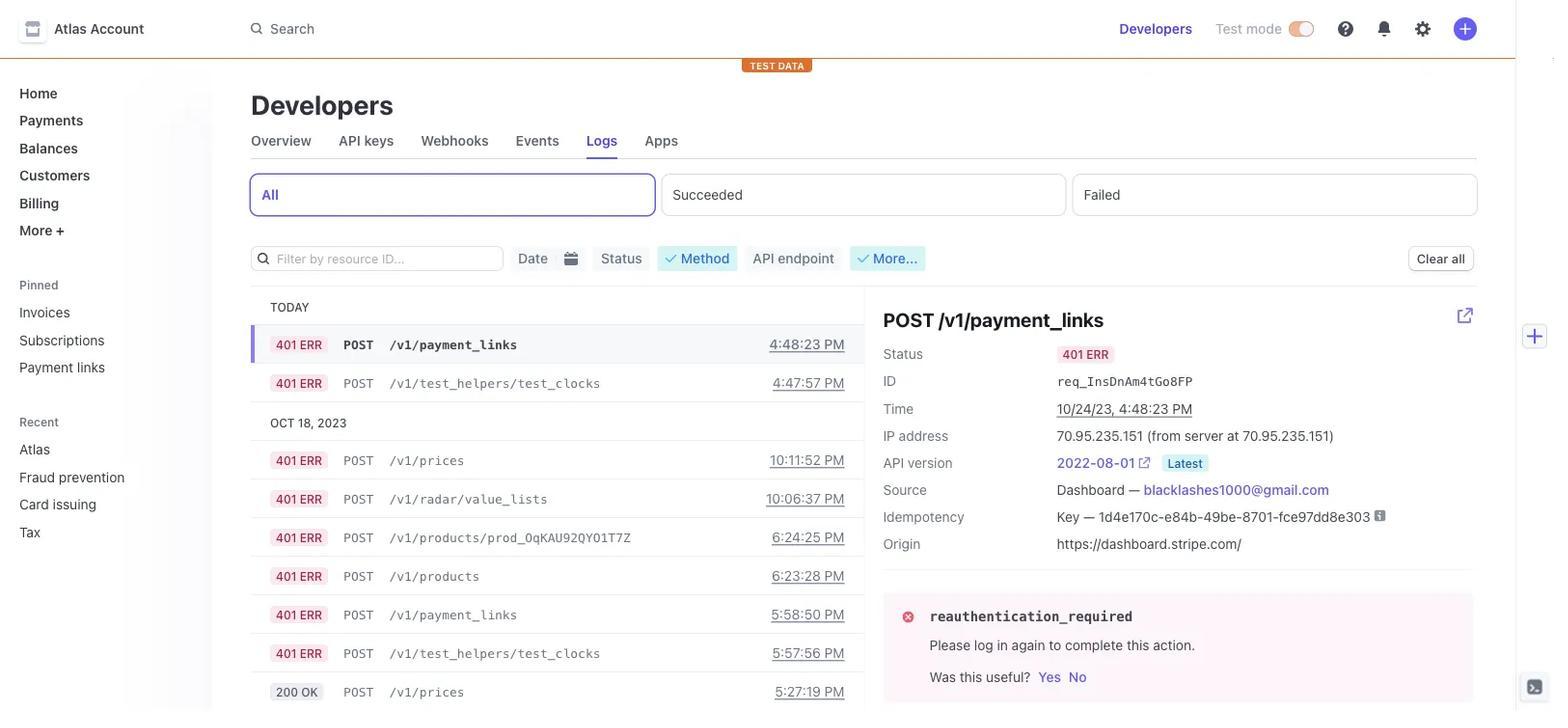 Task type: locate. For each thing, give the bounding box(es) containing it.
— up 1d4e170c-
[[1129, 482, 1141, 498]]

10:11:52 pm
[[770, 452, 845, 468]]

/v1/test_helpers/test_clocks
[[389, 376, 601, 390], [389, 646, 601, 661]]

401 for 4:48:23 pm
[[276, 338, 297, 351]]

time
[[884, 401, 914, 416]]

again
[[1012, 637, 1046, 653]]

api
[[339, 133, 361, 149], [753, 250, 775, 266], [884, 455, 905, 471]]

overview link
[[243, 127, 319, 154]]

api left keys at the top left of page
[[339, 133, 361, 149]]

log
[[975, 637, 994, 653]]

failed button
[[1074, 175, 1478, 215]]

—
[[1129, 482, 1141, 498], [1084, 509, 1096, 525]]

all button
[[251, 175, 655, 215]]

api version
[[884, 455, 953, 471]]

0 horizontal spatial developers
[[251, 88, 394, 120]]

post for 5:58:50 pm
[[344, 608, 374, 622]]

4:48:23 pm
[[770, 336, 845, 352]]

401 err for 6:23:28 pm
[[276, 569, 322, 583]]

idempotency
[[884, 509, 965, 525]]

data
[[778, 60, 805, 71]]

pm right 10:06:37
[[825, 491, 845, 507]]

atlas up fraud
[[19, 442, 50, 458]]

2 vertical spatial /v1/payment_links
[[389, 608, 518, 622]]

status
[[601, 250, 643, 266], [884, 346, 924, 362]]

4:48:23 down req_insdnam4tgo8fp
[[1120, 401, 1169, 416]]

status up id
[[884, 346, 924, 362]]

action.
[[1154, 637, 1196, 653]]

0 vertical spatial developers
[[1120, 21, 1193, 37]]

401 for 10:11:52 pm
[[276, 454, 297, 467]]

+
[[56, 222, 65, 238]]

status left method button
[[601, 250, 643, 266]]

pm right the 5:57:56
[[825, 645, 845, 661]]

address
[[899, 428, 949, 444]]

— for key
[[1084, 509, 1096, 525]]

keys
[[364, 133, 394, 149]]

err for 5:57:56 pm
[[300, 647, 322, 660]]

complete
[[1066, 637, 1124, 653]]

tab list containing overview
[[243, 124, 1478, 159]]

2 vertical spatial api
[[884, 455, 905, 471]]

— right key
[[1084, 509, 1096, 525]]

blacklashes1000@gmail.com link
[[1144, 482, 1330, 498]]

1 vertical spatial developers
[[251, 88, 394, 120]]

test
[[750, 60, 776, 71]]

pm right 5:27:19
[[825, 684, 845, 700]]

server
[[1185, 428, 1224, 444]]

2022-08-01 link
[[1057, 453, 1151, 472]]

pm
[[825, 336, 845, 352], [825, 375, 845, 391], [1173, 401, 1193, 416], [825, 452, 845, 468], [825, 491, 845, 507], [825, 529, 845, 545], [825, 568, 845, 584], [825, 607, 845, 623], [825, 645, 845, 661], [825, 684, 845, 700]]

pm right 6:24:25
[[825, 529, 845, 545]]

/v1/products
[[389, 569, 480, 583]]

2 /v1/prices from the top
[[389, 685, 465, 699]]

err for 4:47:57 pm
[[300, 376, 322, 390]]

1 vertical spatial this
[[960, 669, 983, 685]]

1 vertical spatial api
[[753, 250, 775, 266]]

status tab list
[[251, 175, 1478, 215]]

pm right 5:58:50 on the bottom of the page
[[825, 607, 845, 623]]

more
[[19, 222, 52, 238]]

api for api version
[[884, 455, 905, 471]]

developers up overview
[[251, 88, 394, 120]]

pm right 10:11:52 on the bottom of page
[[825, 452, 845, 468]]

please
[[930, 637, 971, 653]]

err for 4:48:23 pm
[[300, 338, 322, 351]]

api for api keys
[[339, 133, 361, 149]]

401 err
[[276, 338, 322, 351], [1063, 348, 1110, 361], [276, 376, 322, 390], [276, 454, 322, 467], [276, 492, 322, 506], [276, 531, 322, 544], [276, 569, 322, 583], [276, 608, 322, 622], [276, 647, 322, 660]]

6:23:28 pm button
[[772, 568, 845, 585]]

401 for 4:47:57 pm
[[276, 376, 297, 390]]

latest
[[1168, 457, 1203, 470]]

api inside tab list
[[339, 133, 361, 149]]

1 horizontal spatial atlas
[[54, 21, 87, 37]]

origin
[[884, 536, 921, 552]]

customers
[[19, 167, 90, 183]]

08-
[[1097, 455, 1121, 471]]

/v1/products/prod_oqkau92qyo1t7z
[[389, 530, 631, 545]]

0 horizontal spatial atlas
[[19, 442, 50, 458]]

pinned element
[[12, 297, 197, 383]]

2022-
[[1057, 455, 1097, 471]]

developers left test
[[1120, 21, 1193, 37]]

401 err for 10:06:37 pm
[[276, 492, 322, 506]]

1 vertical spatial —
[[1084, 509, 1096, 525]]

1 horizontal spatial —
[[1129, 482, 1141, 498]]

0 vertical spatial status
[[601, 250, 643, 266]]

pm inside button
[[825, 645, 845, 661]]

1 horizontal spatial api
[[753, 250, 775, 266]]

0 vertical spatial /v1/prices
[[389, 453, 465, 468]]

1 vertical spatial 4:48:23
[[1120, 401, 1169, 416]]

pm for 5:58:50 pm
[[825, 607, 845, 623]]

/v1/payment_links for 4:48:23 pm
[[389, 337, 518, 352]]

api endpoint button
[[746, 246, 843, 271]]

401 err for 10:11:52 pm
[[276, 454, 322, 467]]

5:57:56 pm button
[[773, 645, 845, 662]]

1 /v1/prices from the top
[[389, 453, 465, 468]]

01
[[1121, 455, 1136, 471]]

/v1/prices for 5:27:19 pm
[[389, 685, 465, 699]]

post
[[884, 308, 935, 331], [344, 337, 374, 352], [344, 376, 374, 390], [344, 453, 374, 468], [344, 492, 374, 506], [344, 530, 374, 545], [344, 569, 374, 583], [344, 608, 374, 622], [344, 646, 374, 661], [344, 685, 374, 699]]

1 vertical spatial status
[[884, 346, 924, 362]]

0 horizontal spatial status
[[601, 250, 643, 266]]

/v1/prices
[[389, 453, 465, 468], [389, 685, 465, 699]]

source
[[884, 482, 928, 498]]

pinned
[[19, 278, 58, 292]]

tab list
[[243, 124, 1478, 159]]

401 err for 5:57:56 pm
[[276, 647, 322, 660]]

2 horizontal spatial api
[[884, 455, 905, 471]]

useful?
[[987, 669, 1031, 685]]

Search search field
[[239, 11, 784, 47]]

api down ip
[[884, 455, 905, 471]]

10:06:37 pm
[[766, 491, 845, 507]]

401 for 10:06:37 pm
[[276, 492, 297, 506]]

401 for 6:24:25 pm
[[276, 531, 297, 544]]

status button
[[594, 246, 650, 271]]

endpoint
[[778, 250, 835, 266]]

this
[[1127, 637, 1150, 653], [960, 669, 983, 685]]

err
[[300, 338, 322, 351], [1087, 348, 1110, 361], [300, 376, 322, 390], [300, 454, 322, 467], [300, 492, 322, 506], [300, 531, 322, 544], [300, 569, 322, 583], [300, 608, 322, 622], [300, 647, 322, 660]]

0 vertical spatial api
[[339, 133, 361, 149]]

api for api endpoint
[[753, 250, 775, 266]]

4:48:23
[[770, 336, 821, 352], [1120, 401, 1169, 416]]

settings image
[[1416, 21, 1431, 37]]

search
[[270, 21, 315, 36]]

payment links link
[[12, 352, 197, 383]]

1 horizontal spatial developers
[[1120, 21, 1193, 37]]

api endpoint
[[753, 250, 835, 266]]

pm right the 6:23:28
[[825, 568, 845, 584]]

post for 10:06:37 pm
[[344, 492, 374, 506]]

api left endpoint
[[753, 250, 775, 266]]

0 vertical spatial —
[[1129, 482, 1141, 498]]

0 vertical spatial 4:48:23
[[770, 336, 821, 352]]

notifications image
[[1377, 21, 1393, 37]]

10/24/23, 4:48:23 pm button
[[1057, 399, 1193, 418]]

1 /v1/test_helpers/test_clocks from the top
[[389, 376, 601, 390]]

200
[[276, 685, 298, 699]]

webhooks
[[421, 133, 489, 149]]

home
[[19, 85, 58, 101]]

payment
[[19, 360, 73, 375]]

card issuing link
[[12, 489, 170, 520]]

5:57:56
[[773, 645, 821, 661]]

pm up '4:47:57 pm'
[[825, 336, 845, 352]]

method button
[[658, 246, 738, 271]]

events
[[516, 133, 560, 149]]

subscriptions link
[[12, 324, 197, 356]]

this left action. at the right of page
[[1127, 637, 1150, 653]]

apps link
[[637, 127, 686, 154]]

pm right 4:47:57
[[825, 375, 845, 391]]

atlas inside atlas account button
[[54, 21, 87, 37]]

post for 6:23:28 pm
[[344, 569, 374, 583]]

1 horizontal spatial status
[[884, 346, 924, 362]]

4:48:23 up 4:47:57
[[770, 336, 821, 352]]

0 vertical spatial /v1/test_helpers/test_clocks
[[389, 376, 601, 390]]

0 vertical spatial this
[[1127, 637, 1150, 653]]

401 err for 5:58:50 pm
[[276, 608, 322, 622]]

1 vertical spatial atlas
[[19, 442, 50, 458]]

2 /v1/test_helpers/test_clocks from the top
[[389, 646, 601, 661]]

post for 5:57:56 pm
[[344, 646, 374, 661]]

1 horizontal spatial this
[[1127, 637, 1150, 653]]

401 err for 4:47:57 pm
[[276, 376, 322, 390]]

more +
[[19, 222, 65, 238]]

pm for 10:06:37 pm
[[825, 491, 845, 507]]

atlas left the account
[[54, 21, 87, 37]]

api inside "button"
[[753, 250, 775, 266]]

0 horizontal spatial —
[[1084, 509, 1096, 525]]

Resource ID search field
[[269, 247, 503, 270]]

customers link
[[12, 160, 197, 191]]

err for 6:24:25 pm
[[300, 531, 322, 544]]

0 vertical spatial atlas
[[54, 21, 87, 37]]

id
[[884, 373, 897, 389]]

yes
[[1039, 669, 1062, 685]]

billing link
[[12, 187, 197, 219]]

in
[[998, 637, 1009, 653]]

atlas inside 'link'
[[19, 442, 50, 458]]

1 vertical spatial /v1/payment_links
[[389, 337, 518, 352]]

this right was
[[960, 669, 983, 685]]

1d4e170c-
[[1099, 509, 1165, 525]]

0 horizontal spatial api
[[339, 133, 361, 149]]

pm for 6:23:28 pm
[[825, 568, 845, 584]]

ip
[[884, 428, 896, 444]]

pm up 70.95.235.151 (from server at 70.95.235.151)
[[1173, 401, 1193, 416]]

was this useful? yes no
[[930, 669, 1087, 685]]

err for 5:58:50 pm
[[300, 608, 322, 622]]

1 vertical spatial /v1/prices
[[389, 685, 465, 699]]

1 vertical spatial /v1/test_helpers/test_clocks
[[389, 646, 601, 661]]



Task type: describe. For each thing, give the bounding box(es) containing it.
api keys
[[339, 133, 394, 149]]

yes button
[[1039, 668, 1062, 687]]

tax
[[19, 524, 41, 540]]

post for 6:24:25 pm
[[344, 530, 374, 545]]

0 vertical spatial /v1/payment_links
[[939, 308, 1105, 331]]

5:57:56 pm
[[773, 645, 845, 661]]

developers link
[[1112, 14, 1201, 44]]

atlas account
[[54, 21, 144, 37]]

/v1/test_helpers/test_clocks for 4:47:57
[[389, 376, 601, 390]]

more... button
[[850, 246, 926, 271]]

post for 5:27:19 pm
[[344, 685, 374, 699]]

70.95.235.151 (from server at 70.95.235.151)
[[1057, 428, 1335, 444]]

oct
[[270, 416, 295, 429]]

pm for 4:48:23 pm
[[825, 336, 845, 352]]

apps
[[645, 133, 679, 149]]

Search text field
[[239, 11, 784, 47]]

0 horizontal spatial this
[[960, 669, 983, 685]]

prevention
[[59, 469, 125, 485]]

card issuing
[[19, 497, 96, 513]]

err for 10:06:37 pm
[[300, 492, 322, 506]]

5:58:50 pm button
[[772, 606, 845, 624]]

payments
[[19, 112, 83, 128]]

/v1/payment_links for 5:58:50 pm
[[389, 608, 518, 622]]

5:58:50
[[772, 607, 821, 623]]

8701-
[[1243, 509, 1279, 525]]

fraud prevention link
[[12, 461, 170, 493]]

logs
[[587, 133, 618, 149]]

payments link
[[12, 105, 197, 136]]

5:27:19 pm button
[[775, 683, 845, 701]]

70.95.235.151
[[1057, 428, 1144, 444]]

401 for 5:58:50 pm
[[276, 608, 297, 622]]

1 horizontal spatial 4:48:23
[[1120, 401, 1169, 416]]

401 err for 6:24:25 pm
[[276, 531, 322, 544]]

https://dashboard.stripe.com/
[[1057, 536, 1242, 552]]

10:11:52
[[770, 452, 821, 468]]

fce97dd8e303
[[1279, 509, 1371, 525]]

key — 1d4e170c-e84b-49be-8701-fce97dd8e303
[[1057, 509, 1371, 525]]

billing
[[19, 195, 59, 211]]

6:24:25 pm
[[772, 529, 845, 545]]

test data
[[750, 60, 805, 71]]

oct 18, 2023
[[270, 416, 347, 429]]

err for 10:11:52 pm
[[300, 454, 322, 467]]

recent navigation links element
[[0, 414, 212, 548]]

pm for 5:57:56 pm
[[825, 645, 845, 661]]

ok
[[301, 685, 318, 699]]

events link
[[508, 127, 567, 154]]

200 ok
[[276, 685, 318, 699]]

0 horizontal spatial 4:48:23
[[770, 336, 821, 352]]

(from
[[1147, 428, 1181, 444]]

status inside button
[[601, 250, 643, 266]]

atlas for atlas account
[[54, 21, 87, 37]]

mode
[[1247, 21, 1283, 37]]

issuing
[[53, 497, 96, 513]]

pm for 10:11:52 pm
[[825, 452, 845, 468]]

test mode
[[1216, 21, 1283, 37]]

version
[[908, 455, 953, 471]]

key
[[1057, 509, 1080, 525]]

4:47:57
[[773, 375, 821, 391]]

4:47:57 pm button
[[773, 375, 845, 392]]

developers inside developers link
[[1120, 21, 1193, 37]]

10:06:37
[[766, 491, 821, 507]]

post for 4:48:23 pm
[[344, 337, 374, 352]]

post /v1/payment_links
[[884, 308, 1105, 331]]

401 for 5:57:56 pm
[[276, 647, 297, 660]]

all
[[262, 187, 279, 203]]

more...
[[874, 250, 919, 266]]

no button
[[1069, 668, 1087, 687]]

clear all button
[[1410, 247, 1474, 270]]

post for 10:11:52 pm
[[344, 453, 374, 468]]

failed
[[1085, 187, 1121, 203]]

req_insdnam4tgo8fp
[[1057, 375, 1193, 389]]

atlas for atlas
[[19, 442, 50, 458]]

pm for 5:27:19 pm
[[825, 684, 845, 700]]

401 for 6:23:28 pm
[[276, 569, 297, 583]]

succeeded
[[673, 187, 743, 203]]

70.95.235.151)
[[1244, 428, 1335, 444]]

clear
[[1418, 251, 1449, 266]]

reauthentication_required
[[930, 609, 1133, 625]]

10:06:37 pm button
[[766, 490, 845, 508]]

links
[[77, 360, 105, 375]]

account
[[90, 21, 144, 37]]

balances link
[[12, 132, 197, 164]]

invoices
[[19, 305, 70, 320]]

tax link
[[12, 516, 170, 548]]

401 err for 4:48:23 pm
[[276, 338, 322, 351]]

home link
[[12, 77, 197, 109]]

pm for 6:24:25 pm
[[825, 529, 845, 545]]

atlas account button
[[19, 15, 164, 42]]

date button
[[511, 246, 556, 271]]

help image
[[1339, 21, 1354, 37]]

logs link
[[579, 127, 626, 154]]

/v1/prices for 10:11:52 pm
[[389, 453, 465, 468]]

post for 4:47:57 pm
[[344, 376, 374, 390]]

pinned navigation links element
[[12, 277, 197, 383]]

please log in again to complete this action.
[[930, 637, 1196, 653]]

at
[[1228, 428, 1240, 444]]

pm for 4:47:57 pm
[[825, 375, 845, 391]]

e84b-
[[1165, 509, 1204, 525]]

/v1/radar/value_lists
[[389, 492, 548, 506]]

test
[[1216, 21, 1243, 37]]

recent element
[[0, 434, 212, 548]]

core navigation links element
[[12, 77, 197, 246]]

clear all
[[1418, 251, 1466, 266]]

err for 6:23:28 pm
[[300, 569, 322, 583]]

today
[[270, 300, 310, 313]]

5:27:19 pm
[[775, 684, 845, 700]]

— for dashboard
[[1129, 482, 1141, 498]]

dashboard
[[1057, 482, 1125, 498]]

fraud
[[19, 469, 55, 485]]

10/24/23, 4:48:23 pm
[[1057, 401, 1193, 416]]

overview
[[251, 133, 312, 149]]

no
[[1069, 669, 1087, 685]]

/v1/test_helpers/test_clocks for 5:57:56
[[389, 646, 601, 661]]



Task type: vqa. For each thing, say whether or not it's contained in the screenshot.
'Was this useful? Yes No'
yes



